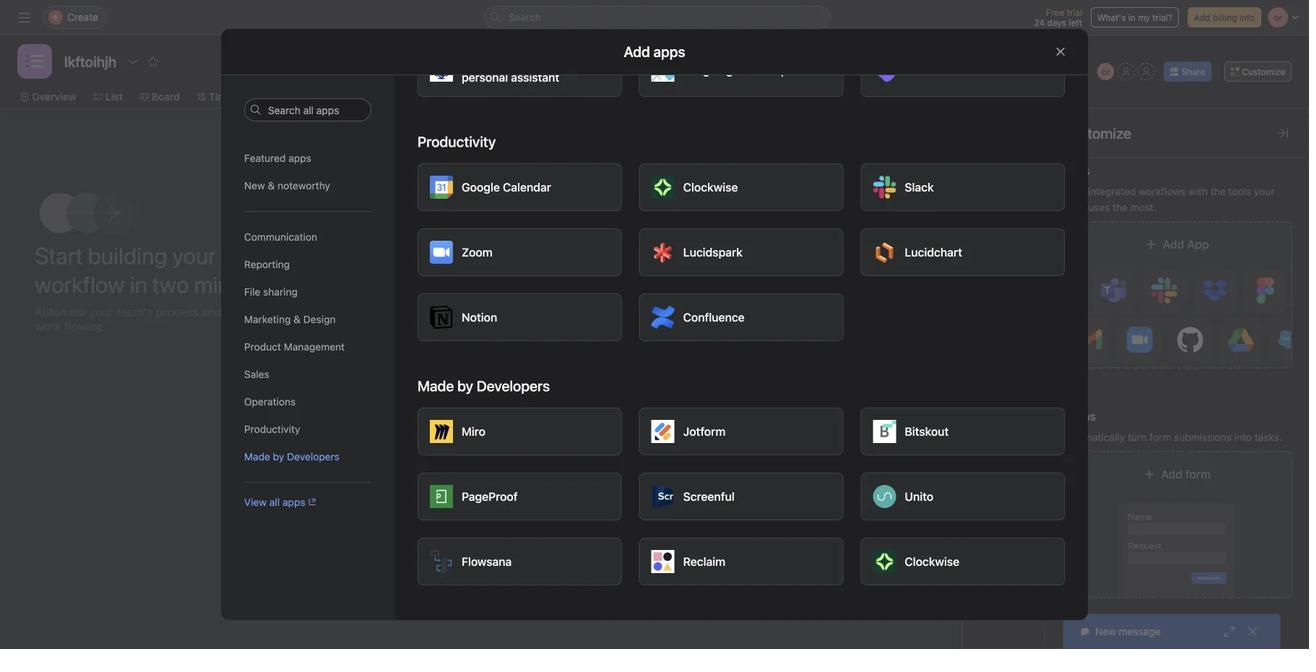 Task type: locate. For each thing, give the bounding box(es) containing it.
free
[[1047, 7, 1065, 17]]

0 vertical spatial submissions
[[403, 376, 460, 388]]

happen down 0
[[945, 313, 976, 323]]

tasks inside task templates create a template to easily standardize tasks
[[460, 454, 485, 466]]

1 horizontal spatial in
[[1129, 12, 1136, 22]]

templates
[[984, 473, 1024, 483]]

1 horizontal spatial when
[[945, 300, 969, 310]]

bitskout image
[[873, 420, 897, 443]]

how will tasks be added to this project?
[[378, 206, 550, 244]]

all
[[270, 496, 280, 508]]

0 horizontal spatial team
[[508, 516, 531, 528]]

clockwise button
[[640, 163, 844, 211], [861, 538, 1066, 586]]

2 section from the left
[[942, 210, 974, 220]]

0 horizontal spatial section
[[647, 210, 679, 220]]

0 horizontal spatial move
[[701, 300, 723, 310]]

submissions up add form
[[1175, 431, 1232, 443]]

2 vertical spatial apps
[[459, 516, 482, 528]]

featured apps
[[244, 152, 311, 164]]

form down automatically turn form submissions into tasks.
[[1186, 467, 1211, 481]]

customize up apps
[[1063, 124, 1132, 141]]

0 vertical spatial the
[[1211, 185, 1226, 197]]

tasks down template
[[460, 454, 485, 466]]

project left can at top
[[489, 266, 518, 276]]

project down pageproof button
[[510, 532, 543, 544]]

move down 0 incomplete tasks
[[996, 300, 1018, 310]]

create inside more options form submissions create a form that turns submissions into tasks
[[403, 360, 434, 372]]

1 vertical spatial productivity
[[244, 423, 300, 435]]

0
[[959, 262, 965, 272]]

0 vertical spatial &
[[268, 180, 275, 192]]

unito button
[[861, 473, 1066, 520]]

add to starred image
[[148, 56, 159, 67]]

tasks left for
[[447, 532, 472, 544]]

tasks down khvjgfjh button in the top of the page
[[1015, 262, 1036, 272]]

workino button
[[861, 43, 1066, 97]]

a down task templates
[[436, 438, 442, 450]]

messages
[[522, 91, 571, 103]]

screenful
[[684, 490, 735, 503]]

this up confluence on the top right of the page
[[737, 300, 752, 310]]

tasks up this project?
[[435, 206, 470, 223]]

1 when from the left
[[650, 300, 674, 310]]

happen for untitled section
[[650, 313, 681, 323]]

1 move from the left
[[701, 300, 723, 310]]

marketing & design
[[244, 313, 336, 325]]

ido things, your personal assistant image
[[430, 59, 453, 82]]

tasks down anyone
[[378, 279, 400, 289]]

unito image
[[873, 485, 897, 508]]

1 horizontal spatial customize
[[1243, 67, 1286, 77]]

info
[[1240, 12, 1256, 22]]

0 horizontal spatial when tasks move to this section, what should happen automatically?
[[650, 300, 841, 323]]

assignee
[[693, 345, 734, 357]]

0 horizontal spatial into
[[463, 376, 481, 388]]

notion
[[462, 310, 498, 324]]

workino
[[905, 63, 950, 77]]

1 horizontal spatial made
[[418, 377, 454, 394]]

slack
[[905, 180, 934, 194]]

to inside from other apps choose the apps your team uses to create tasks for this project
[[403, 532, 412, 544]]

move for untitled section
[[701, 300, 723, 310]]

template
[[445, 438, 486, 450]]

add for add billing info
[[1195, 12, 1211, 22]]

made by developers
[[418, 377, 550, 394]]

or button
[[1098, 63, 1115, 80]]

when down 0
[[945, 300, 969, 310]]

None text field
[[61, 48, 120, 74]]

when tasks move to this section, what should happen automatically? up set assignee button
[[650, 300, 841, 323]]

apps inside view all apps link
[[283, 496, 305, 508]]

1 horizontal spatial automatically?
[[978, 313, 1039, 323]]

1 what from the left
[[790, 300, 811, 310]]

task templates
[[984, 460, 1024, 483]]

section,
[[754, 300, 788, 310], [1049, 300, 1083, 310]]

your inside ido things, your personal assistant
[[528, 56, 551, 70]]

1 vertical spatial clockwise button
[[861, 538, 1066, 586]]

0 vertical spatial clockwise button
[[640, 163, 844, 211]]

1 automatically? from the left
[[683, 313, 744, 323]]

1 vertical spatial with
[[411, 266, 428, 276]]

section up khvjgfjh
[[942, 210, 974, 220]]

0 horizontal spatial incomplete
[[671, 262, 716, 272]]

bitskout button
[[861, 408, 1066, 455]]

add left app
[[1163, 237, 1185, 251]]

& inside button
[[268, 180, 275, 192]]

with
[[1189, 185, 1209, 197], [411, 266, 428, 276]]

0 horizontal spatial submissions
[[403, 376, 460, 388]]

1 create from the top
[[403, 360, 434, 372]]

0 vertical spatial with
[[1189, 185, 1209, 197]]

0 vertical spatial productivity
[[418, 133, 496, 150]]

other apps
[[430, 501, 481, 513]]

two minutes
[[152, 271, 273, 298]]

miro button
[[418, 408, 622, 455]]

featured apps button
[[244, 145, 372, 172]]

reporting button
[[244, 251, 372, 278]]

in up "team's" at the left top of page
[[130, 271, 147, 298]]

to right added
[[537, 206, 550, 223]]

1 horizontal spatial should
[[1108, 300, 1136, 310]]

&
[[268, 180, 275, 192], [294, 313, 301, 325]]

flowsana button
[[418, 538, 622, 586]]

clockwise button up untitled section button
[[640, 163, 844, 211]]

add app button
[[1062, 221, 1294, 369]]

1 horizontal spatial the
[[1113, 201, 1128, 213]]

0 vertical spatial in
[[1129, 12, 1136, 22]]

made by developers
[[244, 451, 340, 463]]

calendar link
[[267, 89, 321, 105]]

tools
[[1229, 185, 1252, 197]]

form
[[445, 360, 466, 372], [1150, 431, 1172, 443], [1186, 467, 1211, 481]]

0 vertical spatial made
[[418, 377, 454, 394]]

view all apps link
[[244, 494, 317, 510]]

0 horizontal spatial should
[[813, 300, 841, 310]]

share button
[[1164, 61, 1212, 82]]

2 create from the top
[[403, 438, 434, 450]]

0 horizontal spatial section,
[[754, 300, 788, 310]]

incomplete right 0
[[967, 262, 1012, 272]]

0 horizontal spatial the
[[441, 516, 456, 528]]

notion button
[[418, 293, 622, 341]]

pageproof image
[[430, 485, 453, 508]]

1 horizontal spatial productivity
[[418, 133, 496, 150]]

2 move from the left
[[996, 300, 1018, 310]]

create down 'form submissions'
[[403, 360, 434, 372]]

0 vertical spatial form
[[445, 360, 466, 372]]

0 vertical spatial customize
[[1243, 67, 1286, 77]]

your inside from other apps choose the apps your team uses to create tasks for this project
[[484, 516, 505, 528]]

1 horizontal spatial happen
[[945, 313, 976, 323]]

section, for untitled section
[[754, 300, 788, 310]]

2 a from the top
[[436, 438, 442, 450]]

1 horizontal spatial move
[[996, 300, 1018, 310]]

should for untitled section
[[813, 300, 841, 310]]

clockwise right clockwise icon
[[684, 180, 738, 194]]

or
[[1102, 67, 1111, 77]]

2 horizontal spatial form
[[1186, 467, 1211, 481]]

in inside button
[[1129, 12, 1136, 22]]

file sharing
[[244, 286, 298, 298]]

task templates
[[403, 423, 475, 435]]

0 vertical spatial a
[[436, 360, 442, 372]]

made left by
[[244, 451, 270, 463]]

uses up flowsana button
[[534, 516, 556, 528]]

incomplete down lucidspark
[[671, 262, 716, 272]]

section for untitled section
[[647, 210, 679, 220]]

set assignee
[[674, 345, 734, 357]]

project inside anyone with access to this project can add tasks manually
[[489, 266, 518, 276]]

into left the tasks.
[[1235, 431, 1253, 443]]

tasks inside "how will tasks be added to this project?"
[[435, 206, 470, 223]]

1 vertical spatial project
[[510, 532, 543, 544]]

set assignee button
[[647, 333, 871, 369]]

1 horizontal spatial into
[[1235, 431, 1253, 443]]

0 horizontal spatial customize
[[1063, 124, 1132, 141]]

1 vertical spatial clockwise
[[905, 555, 960, 569]]

clockwise right clockwise image
[[905, 555, 960, 569]]

turns
[[490, 360, 515, 372]]

tasks
[[435, 206, 470, 223], [1015, 262, 1036, 272], [378, 279, 400, 289], [676, 300, 699, 310], [971, 300, 993, 310], [483, 376, 508, 388], [460, 454, 485, 466], [447, 532, 472, 544]]

tasks right confluence image
[[676, 300, 699, 310]]

0 horizontal spatial happen
[[650, 313, 681, 323]]

1 horizontal spatial &
[[294, 313, 301, 325]]

1 vertical spatial a
[[436, 438, 442, 450]]

& inside button
[[294, 313, 301, 325]]

should for khvjgfjh
[[1108, 300, 1136, 310]]

1 a from the top
[[436, 360, 442, 372]]

1 horizontal spatial uses
[[1089, 201, 1111, 213]]

0 vertical spatial into
[[463, 376, 481, 388]]

1 vertical spatial team
[[508, 516, 531, 528]]

clockwise button down unito button
[[861, 538, 1066, 586]]

tasks down turns in the bottom left of the page
[[483, 376, 508, 388]]

2 vertical spatial add
[[1162, 467, 1183, 481]]

2 what from the left
[[1085, 300, 1106, 310]]

a down 'form submissions'
[[436, 360, 442, 372]]

into down that
[[463, 376, 481, 388]]

team down pageproof
[[508, 516, 531, 528]]

close this dialog image
[[1055, 46, 1067, 57]]

in left my
[[1129, 12, 1136, 22]]

0 horizontal spatial &
[[268, 180, 275, 192]]

customize down info
[[1243, 67, 1286, 77]]

0 vertical spatial add
[[1195, 12, 1211, 22]]

the left tools
[[1211, 185, 1226, 197]]

submissions inside more options form submissions create a form that turns submissions into tasks
[[403, 376, 460, 388]]

add app
[[1163, 237, 1210, 251]]

integrated
[[1089, 185, 1137, 197]]

add form
[[1162, 467, 1211, 481]]

1 section, from the left
[[754, 300, 788, 310]]

communication
[[244, 231, 317, 243]]

made down 'form submissions'
[[418, 377, 454, 394]]

2 vertical spatial the
[[441, 516, 456, 528]]

productivity down dashboard link
[[418, 133, 496, 150]]

apps up for
[[459, 516, 482, 528]]

2 when tasks move to this section, what should happen automatically? from the left
[[945, 300, 1136, 323]]

to left the easily
[[488, 438, 498, 450]]

1 vertical spatial submissions
[[1175, 431, 1232, 443]]

0 horizontal spatial automatically?
[[683, 313, 744, 323]]

1 vertical spatial create
[[403, 438, 434, 450]]

this right for
[[490, 532, 507, 544]]

2 happen from the left
[[945, 313, 976, 323]]

1 vertical spatial made
[[244, 451, 270, 463]]

marketing
[[244, 313, 291, 325]]

0 vertical spatial team
[[1063, 201, 1086, 213]]

automatically? up assignee
[[683, 313, 744, 323]]

project inside from other apps choose the apps your team uses to create tasks for this project
[[510, 532, 543, 544]]

1 section from the left
[[647, 210, 679, 220]]

happen up the set
[[650, 313, 681, 323]]

1 vertical spatial in
[[130, 271, 147, 298]]

add down automatically turn form submissions into tasks.
[[1162, 467, 1183, 481]]

1 horizontal spatial team
[[1063, 201, 1086, 213]]

create up standardize
[[403, 438, 434, 450]]

section, for khvjgfjh
[[1049, 300, 1083, 310]]

into
[[463, 376, 481, 388], [1235, 431, 1253, 443]]

1 vertical spatial apps
[[283, 496, 305, 508]]

form right turn
[[1150, 431, 1172, 443]]

1 horizontal spatial when tasks move to this section, what should happen automatically?
[[945, 300, 1136, 323]]

add billing info button
[[1188, 7, 1262, 27]]

1 vertical spatial uses
[[534, 516, 556, 528]]

trial?
[[1153, 12, 1173, 22]]

0 horizontal spatial clockwise
[[684, 180, 738, 194]]

move up confluence on the top right of the page
[[701, 300, 723, 310]]

build integrated workflows with the tools your team uses the most.
[[1063, 185, 1275, 213]]

1 horizontal spatial with
[[1189, 185, 1209, 197]]

add for add form
[[1162, 467, 1183, 481]]

automatically turn form submissions into tasks.
[[1063, 431, 1283, 443]]

0 vertical spatial project
[[489, 266, 518, 276]]

0 horizontal spatial when
[[650, 300, 674, 310]]

start building your workflow in two minutes automate your team's process and keep work flowing.
[[35, 242, 273, 333]]

1 vertical spatial customize
[[1063, 124, 1132, 141]]

to
[[537, 206, 550, 223], [461, 266, 470, 276], [726, 300, 734, 310], [1021, 300, 1029, 310], [488, 438, 498, 450], [403, 532, 412, 544]]

2 when from the left
[[945, 300, 969, 310]]

0 horizontal spatial in
[[130, 271, 147, 298]]

0 horizontal spatial uses
[[534, 516, 556, 528]]

your right tools
[[1255, 185, 1275, 197]]

section, up set assignee button
[[754, 300, 788, 310]]

uses down integrated
[[1089, 201, 1111, 213]]

2 section, from the left
[[1049, 300, 1083, 310]]

forms
[[1063, 410, 1097, 423]]

your up two minutes
[[172, 242, 216, 269]]

by developers
[[458, 377, 550, 394]]

0 vertical spatial clockwise
[[684, 180, 738, 194]]

0 vertical spatial uses
[[1089, 201, 1111, 213]]

to inside "how will tasks be added to this project?"
[[537, 206, 550, 223]]

lucidchart image
[[873, 241, 897, 264]]

1 horizontal spatial section
[[942, 210, 974, 220]]

this down zoom
[[472, 266, 487, 276]]

1 happen from the left
[[650, 313, 681, 323]]

anyone
[[378, 266, 408, 276]]

made inside 'button'
[[244, 451, 270, 463]]

1 horizontal spatial form
[[1150, 431, 1172, 443]]

jotform
[[684, 425, 726, 438]]

web request
[[736, 63, 808, 77]]

productivity button
[[244, 416, 372, 443]]

when for khvjgfjh
[[945, 300, 969, 310]]

section, down khvjgfjh button in the top of the page
[[1049, 300, 1083, 310]]

1 vertical spatial &
[[294, 313, 301, 325]]

to down "choose"
[[403, 532, 412, 544]]

0 horizontal spatial productivity
[[244, 423, 300, 435]]

apps up noteworthy
[[289, 152, 311, 164]]

zoom button
[[418, 228, 622, 276]]

apps right the all
[[283, 496, 305, 508]]

1 horizontal spatial clockwise
[[905, 555, 960, 569]]

your up personal assistant
[[528, 56, 551, 70]]

overview
[[32, 91, 77, 103]]

2 should from the left
[[1108, 300, 1136, 310]]

when down 1
[[650, 300, 674, 310]]

task
[[995, 460, 1013, 470]]

the down other apps
[[441, 516, 456, 528]]

1 horizontal spatial clockwise button
[[861, 538, 1066, 586]]

& right new
[[268, 180, 275, 192]]

most.
[[1131, 201, 1157, 213]]

automatically? for untitled section
[[683, 313, 744, 323]]

your up for
[[484, 516, 505, 528]]

confluence
[[684, 310, 745, 324]]

pageproof button
[[418, 473, 622, 520]]

1 should from the left
[[813, 300, 841, 310]]

noteworthy
[[278, 180, 330, 192]]

form down 'form submissions'
[[445, 360, 466, 372]]

2 vertical spatial form
[[1186, 467, 1211, 481]]

with right workflows
[[1189, 185, 1209, 197]]

work flowing.
[[35, 320, 106, 333]]

this down 0 incomplete tasks
[[1032, 300, 1047, 310]]

view all apps
[[244, 496, 305, 508]]

with inside build integrated workflows with the tools your team uses the most.
[[1189, 185, 1209, 197]]

2 automatically? from the left
[[978, 313, 1039, 323]]

what for khvjgfjh
[[1085, 300, 1106, 310]]

flowsana image
[[430, 550, 453, 573]]

team down build
[[1063, 201, 1086, 213]]

1 horizontal spatial section,
[[1049, 300, 1083, 310]]

when tasks move to this section, what should happen automatically? down 0 incomplete tasks
[[945, 300, 1136, 323]]

submissions down 'form submissions'
[[403, 376, 460, 388]]

1 horizontal spatial what
[[1085, 300, 1106, 310]]

1 horizontal spatial incomplete
[[967, 262, 1012, 272]]

board
[[152, 91, 180, 103]]

zoom image
[[430, 241, 453, 264]]

workflow
[[35, 271, 125, 298]]

reclaim
[[684, 555, 726, 569]]

1 vertical spatial add
[[1163, 237, 1185, 251]]

1 when tasks move to this section, what should happen automatically? from the left
[[650, 300, 841, 323]]

1 vertical spatial into
[[1235, 431, 1253, 443]]

0 horizontal spatial with
[[411, 266, 428, 276]]

0 vertical spatial create
[[403, 360, 434, 372]]

0 horizontal spatial form
[[445, 360, 466, 372]]

the down integrated
[[1113, 201, 1128, 213]]

0 vertical spatial apps
[[289, 152, 311, 164]]

0 horizontal spatial what
[[790, 300, 811, 310]]

automate
[[35, 305, 87, 319]]

1 incomplete from the left
[[671, 262, 716, 272]]

screenful image
[[652, 485, 675, 508]]

& left 'design'
[[294, 313, 301, 325]]

0 horizontal spatial made
[[244, 451, 270, 463]]

what's in my trial? button
[[1092, 7, 1180, 27]]

uses inside build integrated workflows with the tools your team uses the most.
[[1089, 201, 1111, 213]]

automatically? down 0 incomplete tasks
[[978, 313, 1039, 323]]

the inside from other apps choose the apps your team uses to create tasks for this project
[[441, 516, 456, 528]]

2 incomplete from the left
[[967, 262, 1012, 272]]

section up untitled on the top
[[647, 210, 679, 220]]

tasks inside anyone with access to this project can add tasks manually
[[378, 279, 400, 289]]

with up manually
[[411, 266, 428, 276]]

to right access
[[461, 266, 470, 276]]

sharing
[[263, 286, 298, 298]]

add for add app
[[1163, 237, 1185, 251]]

slack image
[[873, 176, 897, 199]]

productivity down operations
[[244, 423, 300, 435]]

clockwise image
[[652, 176, 675, 199]]

dashboard
[[441, 91, 494, 103]]

add left billing
[[1195, 12, 1211, 22]]



Task type: vqa. For each thing, say whether or not it's contained in the screenshot.
How
yes



Task type: describe. For each thing, give the bounding box(es) containing it.
what for untitled section
[[790, 300, 811, 310]]

view
[[244, 496, 267, 508]]

from
[[403, 501, 427, 513]]

incomplete for khvjgfjh
[[967, 262, 1012, 272]]

marketing & design button
[[244, 306, 372, 333]]

close image
[[1248, 626, 1259, 638]]

file sharing button
[[244, 278, 372, 306]]

automatically
[[1063, 431, 1126, 443]]

into inside more options form submissions create a form that turns submissions into tasks
[[463, 376, 481, 388]]

lucidspark image
[[652, 241, 675, 264]]

team's
[[117, 305, 153, 319]]

ido
[[462, 56, 482, 70]]

jotform button
[[640, 408, 844, 455]]

a inside task templates create a template to easily standardize tasks
[[436, 438, 442, 450]]

& for design
[[294, 313, 301, 325]]

can
[[521, 266, 535, 276]]

lucidspark button
[[640, 228, 844, 276]]

workino image
[[873, 59, 897, 82]]

tasks down 0 incomplete tasks
[[971, 300, 993, 310]]

clockwise for clockwise icon
[[684, 180, 738, 194]]

build
[[1063, 185, 1086, 197]]

files
[[600, 91, 622, 103]]

jotform image
[[652, 420, 675, 443]]

building
[[88, 242, 167, 269]]

my
[[1139, 12, 1151, 22]]

this inside from other apps choose the apps your team uses to create tasks for this project
[[490, 532, 507, 544]]

apps inside featured apps "button"
[[289, 152, 311, 164]]

new & noteworthy button
[[244, 172, 372, 200]]

when tasks move to this section, what should happen automatically? for untitled section
[[650, 300, 841, 323]]

close details image
[[1277, 127, 1289, 139]]

1 horizontal spatial submissions
[[1175, 431, 1232, 443]]

google calendar button
[[418, 163, 622, 211]]

confluence image
[[652, 306, 675, 329]]

and
[[202, 305, 222, 319]]

to inside anyone with access to this project can add tasks manually
[[461, 266, 470, 276]]

0 horizontal spatial clockwise button
[[640, 163, 844, 211]]

outgoing web request
[[684, 63, 808, 77]]

app
[[1188, 237, 1210, 251]]

to inside task templates create a template to easily standardize tasks
[[488, 438, 498, 450]]

24
[[1035, 17, 1045, 27]]

form inside more options form submissions create a form that turns submissions into tasks
[[445, 360, 466, 372]]

new message
[[1096, 626, 1161, 638]]

outgoing web request image
[[652, 59, 675, 82]]

unito
[[905, 490, 934, 503]]

process
[[156, 305, 199, 319]]

screenful button
[[640, 473, 844, 520]]

when tasks move to this section, what should happen automatically? for khvjgfjh
[[945, 300, 1136, 323]]

how
[[378, 206, 407, 223]]

task templates create a template to easily standardize tasks
[[403, 423, 527, 466]]

google calendar
[[462, 180, 551, 194]]

share
[[1182, 67, 1206, 77]]

timeline link
[[197, 89, 249, 105]]

management
[[284, 341, 345, 353]]

tasks inside from other apps choose the apps your team uses to create tasks for this project
[[447, 532, 472, 544]]

made for made by developers
[[244, 451, 270, 463]]

your inside build integrated workflows with the tools your team uses the most.
[[1255, 185, 1275, 197]]

untitled section
[[647, 231, 732, 245]]

pageproof
[[462, 490, 518, 503]]

developers
[[287, 451, 340, 463]]

1
[[664, 262, 668, 272]]

product
[[244, 341, 281, 353]]

what's in my trial?
[[1098, 12, 1173, 22]]

workflow
[[350, 91, 395, 103]]

move for khvjgfjh
[[996, 300, 1018, 310]]

dashboard link
[[430, 89, 494, 105]]

happen for khvjgfjh
[[945, 313, 976, 323]]

search list box
[[484, 6, 831, 29]]

list image
[[26, 53, 43, 70]]

customize inside 'dropdown button'
[[1243, 67, 1286, 77]]

team inside from other apps choose the apps your team uses to create tasks for this project
[[508, 516, 531, 528]]

choose
[[403, 516, 438, 528]]

Search all apps text field
[[244, 98, 372, 121]]

days
[[1048, 17, 1067, 27]]

product management button
[[244, 333, 372, 361]]

reclaim image
[[652, 550, 675, 573]]

access
[[430, 266, 459, 276]]

productivity inside button
[[244, 423, 300, 435]]

a inside more options form submissions create a form that turns submissions into tasks
[[436, 360, 442, 372]]

bitskout
[[905, 425, 949, 438]]

set
[[674, 345, 690, 357]]

added
[[493, 206, 534, 223]]

2 horizontal spatial the
[[1211, 185, 1226, 197]]

featured
[[244, 152, 286, 164]]

task
[[718, 262, 736, 272]]

miro
[[462, 425, 486, 438]]

new & noteworthy
[[244, 180, 330, 192]]

options
[[376, 310, 407, 321]]

apps
[[1063, 164, 1090, 177]]

search
[[509, 11, 541, 23]]

this inside anyone with access to this project can add tasks manually
[[472, 266, 487, 276]]

khvjgfjh
[[942, 231, 984, 245]]

clockwise image
[[873, 550, 897, 573]]

list link
[[94, 89, 123, 105]]

section for khvjgfjh
[[942, 210, 974, 220]]

team inside build integrated workflows with the tools your team uses the most.
[[1063, 201, 1086, 213]]

reporting
[[244, 258, 290, 270]]

when for untitled section
[[650, 300, 674, 310]]

notion image
[[430, 306, 453, 329]]

made by developers button
[[244, 443, 372, 471]]

form submissions
[[403, 345, 489, 357]]

expand new message image
[[1225, 626, 1236, 638]]

1 vertical spatial form
[[1150, 431, 1172, 443]]

operations
[[244, 396, 296, 408]]

to up confluence on the top right of the page
[[726, 300, 734, 310]]

anyone with access to this project can add tasks manually
[[378, 266, 553, 289]]

& for noteworthy
[[268, 180, 275, 192]]

1 vertical spatial the
[[1113, 201, 1128, 213]]

request
[[1129, 541, 1162, 551]]

add billing info
[[1195, 12, 1256, 22]]

miro image
[[430, 420, 453, 443]]

incomplete for untitled section
[[671, 262, 716, 272]]

tasks inside more options form submissions create a form that turns submissions into tasks
[[483, 376, 508, 388]]

calendar
[[278, 91, 321, 103]]

made for made by developers
[[418, 377, 454, 394]]

lucidchart button
[[861, 228, 1066, 276]]

trial
[[1067, 7, 1083, 17]]

manually
[[402, 279, 438, 289]]

left
[[1069, 17, 1083, 27]]

to down 0 incomplete tasks
[[1021, 300, 1029, 310]]

apps inside from other apps choose the apps your team uses to create tasks for this project
[[459, 516, 482, 528]]

flowsana
[[462, 555, 512, 569]]

1 incomplete task
[[664, 262, 736, 272]]

in inside start building your workflow in two minutes automate your team's process and keep work flowing.
[[130, 271, 147, 298]]

uses inside from other apps choose the apps your team uses to create tasks for this project
[[534, 516, 556, 528]]

create inside task templates create a template to easily standardize tasks
[[403, 438, 434, 450]]

google calendar image
[[430, 176, 453, 199]]

for
[[474, 532, 487, 544]]

operations button
[[244, 388, 372, 416]]

will
[[411, 206, 432, 223]]

untitled
[[647, 231, 690, 245]]

zoom
[[462, 245, 493, 259]]

turn
[[1128, 431, 1147, 443]]

communication button
[[244, 223, 372, 251]]

with inside anyone with access to this project can add tasks manually
[[411, 266, 428, 276]]

automatically? for khvjgfjh
[[978, 313, 1039, 323]]

your left "team's" at the left top of page
[[90, 305, 114, 319]]

clockwise for clockwise image
[[905, 555, 960, 569]]



